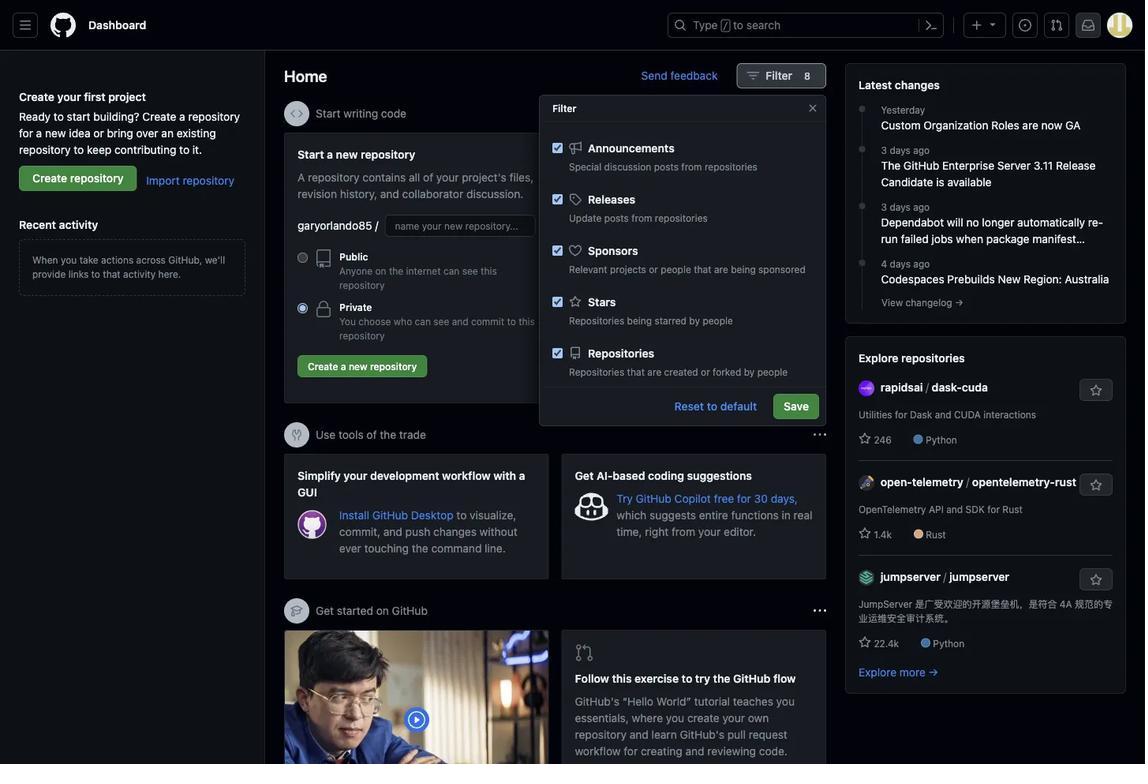 Task type: locate. For each thing, give the bounding box(es) containing it.
0 vertical spatial yourself
[[629, 148, 673, 161]]

1 vertical spatial ago
[[914, 201, 931, 212]]

new for start
[[336, 148, 358, 161]]

by right starred
[[690, 315, 701, 326]]

2 vertical spatial are
[[648, 366, 662, 378]]

profile
[[710, 148, 744, 161], [575, 187, 608, 200], [601, 204, 633, 217]]

that down the actions
[[103, 269, 121, 280]]

ago inside 3 days ago dependabot will no longer automatically re- run failed jobs when package manifest changes
[[914, 201, 931, 212]]

ago inside 3 days ago the github enterprise server 3.11 release candidate is available
[[914, 145, 931, 156]]

0 horizontal spatial workflow
[[442, 469, 491, 482]]

star this repository image
[[1091, 385, 1103, 397], [1091, 479, 1103, 492], [1091, 574, 1103, 587]]

star image down the jumpserver
[[859, 637, 872, 649]]

page.
[[636, 204, 665, 217]]

1 vertical spatial this
[[519, 316, 535, 327]]

when you take actions across github, we'll provide links to that activity here.
[[32, 254, 225, 280]]

release
[[1057, 159, 1097, 172]]

your inside simplify your development workflow with a gui
[[344, 469, 368, 482]]

latest changes
[[859, 78, 941, 91]]

the left the internet
[[389, 265, 404, 276]]

see inside private you choose who can see and commit to this repository
[[434, 316, 450, 327]]

github up teaches
[[734, 673, 771, 686]]

2 dot fill image from the top
[[857, 257, 869, 269]]

from down introduce yourself with a profile readme
[[682, 161, 703, 172]]

/ inside the create a new repository "element"
[[375, 219, 379, 232]]

anyone
[[340, 265, 373, 276]]

1 horizontal spatial 4
[[882, 258, 888, 269]]

create up ready
[[19, 90, 55, 103]]

0 vertical spatial python
[[926, 434, 958, 445]]

can inside private you choose who can see and commit to this repository
[[415, 316, 431, 327]]

to left try on the right bottom
[[682, 673, 693, 686]]

0 vertical spatial 4
[[882, 258, 888, 269]]

repositories down stars
[[569, 315, 625, 326]]

github,
[[168, 254, 202, 265]]

why am i seeing this? image
[[814, 107, 827, 120], [814, 605, 827, 618]]

repository inside 'a repository contains all of your project's files, revision history, and collaborator discussion.'
[[308, 171, 360, 184]]

profile down readme,
[[601, 204, 633, 217]]

when
[[957, 232, 984, 245]]

your down entire
[[699, 525, 721, 538]]

own
[[749, 712, 770, 725]]

people up me
[[703, 315, 734, 326]]

days up the
[[890, 145, 911, 156]]

days up dependabot
[[890, 201, 911, 212]]

can right the internet
[[444, 265, 460, 276]]

3 inside 3 days ago dependabot will no longer automatically re- run failed jobs when package manifest changes
[[882, 201, 888, 212]]

relevant projects or people that are being sponsored
[[569, 264, 806, 275]]

workflow inside simplify your development workflow with a gui
[[442, 469, 491, 482]]

1 horizontal spatial get
[[575, 469, 594, 482]]

utilities
[[859, 409, 893, 420]]

creating down learn
[[641, 745, 683, 758]]

1 vertical spatial 4
[[591, 324, 597, 335]]

1 horizontal spatial you
[[666, 712, 685, 725]]

rust down opentelemetry-
[[1003, 504, 1023, 515]]

new inside create your first project ready to start building? create a repository for a new idea or bring over an existing repository to keep contributing to it.
[[45, 126, 66, 139]]

and inside 'a repository contains all of your project's files, revision history, and collaborator discussion.'
[[381, 187, 399, 200]]

explore more → link
[[859, 666, 939, 679]]

this inside try the github flow element
[[612, 673, 632, 686]]

0 vertical spatial dot fill image
[[857, 143, 869, 156]]

people
[[661, 264, 692, 275], [703, 315, 734, 326], [758, 366, 788, 378]]

4 down run
[[882, 258, 888, 269]]

2 horizontal spatial of
[[791, 187, 801, 200]]

1 vertical spatial with
[[494, 469, 517, 482]]

1 vertical spatial creating
[[641, 745, 683, 758]]

changes up yesterday
[[895, 78, 941, 91]]

2 - 👀 i'm interested in ... 3 - 🌱 i'm currently learning ... 4 - 💞️ i'm looking to collaborate on ... 5 - 📫 how to reach me ... 6
[[591, 292, 819, 366]]

python for dask-
[[926, 434, 958, 445]]

your inside create your first project ready to start building? create a repository for a new idea or bring over an existing repository to keep contributing to it.
[[57, 90, 81, 103]]

github up candidate
[[904, 159, 940, 172]]

repository inside the github's "hello world" tutorial teaches you essentials, where you create your own repository and learn github's pull request workflow for creating and reviewing code.
[[575, 729, 627, 742]]

code image
[[291, 107, 303, 120]]

tutorial
[[695, 695, 731, 708]]

0 vertical spatial explore
[[859, 351, 899, 364]]

repo image inside "element"
[[314, 250, 333, 269]]

explore for explore repositories
[[859, 351, 899, 364]]

the inside to visualize, commit, and push changes without ever touching the command line.
[[412, 542, 429, 555]]

essentials,
[[575, 712, 629, 725]]

1 dot fill image from the top
[[857, 103, 869, 115]]

0 horizontal spatial yourself
[[629, 148, 673, 161]]

get ai-based coding suggestions element
[[562, 454, 827, 580]]

creating inside share information about yourself by creating a profile readme, which appears at the top of your profile page.
[[760, 171, 802, 184]]

2 vertical spatial on
[[377, 605, 389, 618]]

on right anyone
[[376, 265, 387, 276]]

on for the
[[376, 265, 387, 276]]

repo image for public
[[314, 250, 333, 269]]

you down the world"
[[666, 712, 685, 725]]

appears
[[695, 187, 736, 200]]

lock image
[[314, 300, 333, 319]]

to right desktop at the left of page
[[457, 509, 467, 522]]

2 vertical spatial 3
[[591, 308, 597, 319]]

or
[[93, 126, 104, 139], [649, 264, 659, 275], [701, 366, 711, 378]]

0 horizontal spatial creating
[[641, 745, 683, 758]]

get
[[575, 469, 594, 482], [316, 605, 334, 618]]

get inside 'element'
[[575, 469, 594, 482]]

1 vertical spatial posts
[[605, 212, 629, 224]]

"hello
[[623, 695, 654, 708]]

None radio
[[298, 253, 308, 263]]

3 days from the top
[[891, 258, 911, 269]]

and inside private you choose who can see and commit to this repository
[[452, 316, 469, 327]]

in
[[717, 292, 728, 303], [782, 509, 791, 522]]

dot fill image for dependabot will no longer automatically re- run failed jobs when package manifest changes
[[857, 200, 869, 212]]

0 horizontal spatial jumpserver
[[881, 570, 941, 583]]

1 horizontal spatial creating
[[760, 171, 802, 184]]

garyorlando85 inside the create a new repository "element"
[[298, 219, 372, 232]]

0 vertical spatial by
[[745, 171, 757, 184]]

none submit inside introduce yourself with a profile readme element
[[749, 239, 800, 261]]

posts down introduce yourself with a profile readme
[[655, 161, 679, 172]]

you down flow
[[777, 695, 795, 708]]

repositories down about
[[655, 212, 708, 224]]

None checkbox
[[553, 246, 563, 256], [553, 297, 563, 307], [553, 246, 563, 256], [553, 297, 563, 307]]

to inside try the github flow element
[[682, 673, 693, 686]]

0 horizontal spatial with
[[494, 469, 517, 482]]

start for start a new repository
[[298, 148, 324, 161]]

being right 🌱
[[628, 315, 652, 326]]

the inside share information about yourself by creating a profile readme, which appears at the top of your profile page.
[[752, 187, 768, 200]]

explore down '22.4k' at bottom right
[[859, 666, 897, 679]]

filter up megaphone icon
[[553, 103, 577, 114]]

dot fill image
[[857, 103, 869, 115], [857, 200, 869, 212]]

0 vertical spatial posts
[[655, 161, 679, 172]]

star this repository image for opentelemetry-
[[1091, 479, 1103, 492]]

ago for is
[[914, 145, 931, 156]]

dask
[[911, 409, 933, 420]]

are up @garyorlando85 at the top right of page
[[715, 264, 729, 275]]

start for start writing code
[[316, 107, 341, 120]]

0 vertical spatial →
[[956, 297, 964, 308]]

this
[[481, 265, 497, 276], [519, 316, 535, 327], [612, 673, 632, 686]]

see inside public anyone on the internet can see this repository
[[463, 265, 478, 276]]

1 horizontal spatial that
[[628, 366, 645, 378]]

for inside the github's "hello world" tutorial teaches you essentials, where you create your own repository and learn github's pull request workflow for creating and reviewing code.
[[624, 745, 638, 758]]

0 vertical spatial changes
[[895, 78, 941, 91]]

it.
[[193, 143, 202, 156]]

1 horizontal spatial →
[[956, 297, 964, 308]]

0 vertical spatial are
[[1023, 118, 1039, 132]]

releases
[[588, 193, 636, 206]]

create your first project ready to start building? create a repository for a new idea or bring over an existing repository to keep contributing to it.
[[19, 90, 240, 156]]

1 ago from the top
[[914, 145, 931, 156]]

information
[[608, 171, 666, 184]]

dot fill image for the github enterprise server 3.11 release candidate is available
[[857, 143, 869, 156]]

and down contains in the left top of the page
[[381, 187, 399, 200]]

repository up revision
[[308, 171, 360, 184]]

0 vertical spatial get
[[575, 469, 594, 482]]

1 vertical spatial git pull request image
[[575, 644, 594, 663]]

history,
[[340, 187, 378, 200]]

3 - from the top
[[605, 308, 610, 319]]

the github enterprise server 3.11 release candidate is available link
[[882, 157, 1114, 190]]

this right commit
[[519, 316, 535, 327]]

heart image
[[569, 244, 582, 257]]

creating up top
[[760, 171, 802, 184]]

2 - from the top
[[605, 292, 610, 303]]

1 dot fill image from the top
[[857, 143, 869, 156]]

/ inside type / to search
[[723, 21, 729, 32]]

1 horizontal spatial github's
[[680, 729, 725, 742]]

1 vertical spatial days
[[890, 201, 911, 212]]

rust down the api
[[927, 529, 947, 540]]

1 horizontal spatial git pull request image
[[1051, 19, 1064, 32]]

days inside 4 days ago codespaces prebuilds new region: australia
[[891, 258, 911, 269]]

or inside create your first project ready to start building? create a repository for a new idea or bring over an existing repository to keep contributing to it.
[[93, 126, 104, 139]]

dot fill image for custom organization roles are now ga
[[857, 103, 869, 115]]

2 horizontal spatial that
[[694, 264, 712, 275]]

contributing
[[115, 143, 176, 156]]

- left 💞️
[[605, 324, 610, 335]]

0 vertical spatial on
[[376, 265, 387, 276]]

to down take
[[91, 269, 100, 280]]

1 days from the top
[[890, 145, 911, 156]]

garyorlando85 for garyorlando85 /
[[298, 219, 372, 232]]

→ right more
[[929, 666, 939, 679]]

💞️
[[616, 324, 625, 335]]

0 vertical spatial filter
[[766, 69, 793, 82]]

trade
[[400, 428, 426, 441]]

on inside public anyone on the internet can see this repository
[[376, 265, 387, 276]]

ready
[[19, 110, 51, 123]]

new left idea
[[45, 126, 66, 139]]

your
[[57, 90, 81, 103], [437, 171, 459, 184], [575, 204, 598, 217], [344, 469, 368, 482], [699, 525, 721, 538], [723, 712, 746, 725]]

1 vertical spatial are
[[715, 264, 729, 275]]

view changelog →
[[882, 297, 964, 308]]

flow
[[774, 673, 796, 686]]

1 vertical spatial activity
[[123, 269, 156, 280]]

- left 🌱
[[605, 308, 610, 319]]

repository inside button
[[370, 361, 417, 372]]

0 horizontal spatial you
[[61, 254, 77, 265]]

2 why am i seeing this? image from the top
[[814, 605, 827, 618]]

revision
[[298, 187, 337, 200]]

to inside when you take actions across github, we'll provide links to that activity here.
[[91, 269, 100, 280]]

re-
[[1089, 216, 1104, 229]]

1 horizontal spatial which
[[662, 187, 692, 200]]

simplify your development workflow with a gui element
[[284, 454, 549, 580]]

a
[[179, 110, 185, 123], [36, 126, 42, 139], [327, 148, 333, 161], [701, 148, 707, 161], [805, 171, 811, 184], [341, 361, 346, 372], [519, 469, 526, 482]]

home
[[284, 66, 328, 85]]

👋
[[616, 276, 625, 287]]

3
[[882, 145, 888, 156], [882, 201, 888, 212], [591, 308, 597, 319]]

1 vertical spatial repositories
[[655, 212, 708, 224]]

longer
[[983, 216, 1015, 229]]

yourself up special discussion posts from repositories
[[629, 148, 673, 161]]

@jumpserver profile image
[[859, 570, 875, 586]]

in down @garyorlando85 at the top right of page
[[717, 292, 728, 303]]

all
[[409, 171, 420, 184]]

repo image
[[314, 250, 333, 269], [569, 347, 582, 360]]

for right sdk
[[988, 504, 1001, 515]]

0 horizontal spatial filter
[[553, 103, 577, 114]]

2 days from the top
[[890, 201, 911, 212]]

/ down history,
[[375, 219, 379, 232]]

Repository name text field
[[385, 215, 536, 237]]

or up keep
[[93, 126, 104, 139]]

workflow inside the github's "hello world" tutorial teaches you essentials, where you create your own repository and learn github's pull request workflow for creating and reviewing code.
[[575, 745, 621, 758]]

days inside 3 days ago dependabot will no longer automatically re- run failed jobs when package manifest changes
[[890, 201, 911, 212]]

in inside try github copilot free for 30 days, which suggests entire functions in real time, right from your editor.
[[782, 509, 791, 522]]

0 horizontal spatial repo image
[[314, 250, 333, 269]]

from down suggests
[[672, 525, 696, 538]]

workflow up visualize,
[[442, 469, 491, 482]]

you
[[61, 254, 77, 265], [777, 695, 795, 708], [666, 712, 685, 725]]

of inside 'a repository contains all of your project's files, revision history, and collaborator discussion.'
[[423, 171, 434, 184]]

2 dot fill image from the top
[[857, 200, 869, 212]]

which
[[662, 187, 692, 200], [617, 509, 647, 522]]

0 vertical spatial of
[[423, 171, 434, 184]]

on right collaborate
[[785, 324, 797, 335]]

menu
[[540, 128, 826, 545]]

jumpserver / jumpserver
[[881, 570, 1010, 583]]

create a new repository element
[[298, 146, 536, 384]]

1 vertical spatial of
[[791, 187, 801, 200]]

python down jumpserver 是广受欢迎的开源堡垒机，是符合 4a 规范的专 业运维安全审计系统。
[[934, 638, 965, 649]]

→ inside 'explore repositories' navigation
[[929, 666, 939, 679]]

repository inside private you choose who can see and commit to this repository
[[340, 330, 385, 341]]

repositories inside navigation
[[902, 351, 966, 364]]

server
[[998, 159, 1031, 172]]

0 horizontal spatial garyorlando85
[[298, 219, 372, 232]]

github up push
[[373, 509, 408, 522]]

collaborator
[[402, 187, 464, 200]]

will
[[948, 216, 964, 229]]

days for codespaces
[[891, 258, 911, 269]]

yesterday
[[882, 104, 926, 115]]

opentelemetry-
[[973, 475, 1056, 488]]

4 up 5
[[591, 324, 597, 335]]

star this repository image for cuda
[[1091, 385, 1103, 397]]

get left ai-
[[575, 469, 594, 482]]

None checkbox
[[553, 143, 563, 153], [553, 194, 563, 205], [553, 348, 563, 359], [553, 143, 563, 153], [553, 194, 563, 205], [553, 348, 563, 359]]

contains
[[363, 171, 406, 184]]

0 vertical spatial profile
[[710, 148, 744, 161]]

3 up run
[[882, 201, 888, 212]]

star image down utilities
[[859, 433, 872, 445]]

- left 👀
[[605, 292, 610, 303]]

i'm down hi,
[[631, 292, 648, 303]]

1 horizontal spatial of
[[423, 171, 434, 184]]

1 horizontal spatial garyorlando85
[[589, 244, 663, 255]]

1 vertical spatial see
[[434, 316, 450, 327]]

by right forked
[[745, 366, 755, 378]]

2 explore from the top
[[859, 666, 897, 679]]

0 vertical spatial see
[[463, 265, 478, 276]]

posts down the releases
[[605, 212, 629, 224]]

2 vertical spatial ago
[[914, 258, 931, 269]]

git pull request image
[[1051, 19, 1064, 32], [575, 644, 594, 663]]

2 vertical spatial people
[[758, 366, 788, 378]]

the down push
[[412, 542, 429, 555]]

plus image
[[971, 19, 984, 32]]

being up @garyorlando85 at the top right of page
[[731, 264, 756, 275]]

0 vertical spatial with
[[675, 148, 698, 161]]

dot fill image
[[857, 143, 869, 156], [857, 257, 869, 269]]

create for create a new repository
[[308, 361, 339, 372]]

@rapidsai profile image
[[859, 381, 875, 396]]

roles
[[992, 118, 1020, 132]]

see right "who"
[[434, 316, 450, 327]]

2 horizontal spatial are
[[1023, 118, 1039, 132]]

2 ago from the top
[[914, 201, 931, 212]]

repositories up rapidsai / dask-cuda on the right
[[902, 351, 966, 364]]

create inside button
[[308, 361, 339, 372]]

explore more →
[[859, 666, 939, 679]]

new for create
[[349, 361, 368, 372]]

new
[[45, 126, 66, 139], [336, 148, 358, 161], [349, 361, 368, 372]]

here.
[[158, 269, 181, 280]]

1 horizontal spatial activity
[[123, 269, 156, 280]]

0 vertical spatial people
[[661, 264, 692, 275]]

see
[[463, 265, 478, 276], [434, 316, 450, 327]]

1 vertical spatial by
[[690, 315, 701, 326]]

or left forked
[[701, 366, 711, 378]]

0 vertical spatial or
[[93, 126, 104, 139]]

git pull request image right issue opened icon
[[1051, 19, 1064, 32]]

tools image
[[291, 429, 303, 441]]

2
[[591, 292, 597, 303]]

codespaces
[[882, 272, 945, 286]]

1 horizontal spatial workflow
[[575, 745, 621, 758]]

which inside try github copilot free for 30 days, which suggests entire functions in real time, right from your editor.
[[617, 509, 647, 522]]

yourself inside share information about yourself by creating a profile readme, which appears at the top of your profile page.
[[701, 171, 742, 184]]

people up save
[[758, 366, 788, 378]]

of right tools
[[367, 428, 377, 441]]

22.4k
[[872, 638, 900, 649]]

for down where
[[624, 745, 638, 758]]

for down ready
[[19, 126, 33, 139]]

and left commit
[[452, 316, 469, 327]]

people up - 👋 hi, i'm @garyorlando85
[[661, 264, 692, 275]]

0 vertical spatial start
[[316, 107, 341, 120]]

building?
[[93, 110, 140, 123]]

request
[[749, 729, 788, 742]]

1 explore from the top
[[859, 351, 899, 364]]

3 down 2
[[591, 308, 597, 319]]

5 - from the top
[[605, 340, 610, 351]]

ago up dependabot
[[914, 201, 931, 212]]

2 horizontal spatial you
[[777, 695, 795, 708]]

notifications image
[[1083, 19, 1095, 32]]

reset to default button
[[665, 394, 768, 419]]

garyorlando85 inside introduce yourself with a profile readme element
[[589, 244, 663, 255]]

and right dask
[[936, 409, 952, 420]]

业运维安全审计系统。
[[859, 613, 954, 624]]

1 vertical spatial filter
[[553, 103, 577, 114]]

that inside when you take actions across github, we'll provide links to that activity here.
[[103, 269, 121, 280]]

no
[[967, 216, 980, 229]]

None submit
[[749, 239, 800, 261]]

3 ago from the top
[[914, 258, 931, 269]]

repo image for repositories
[[569, 347, 582, 360]]

why am i seeing this? image
[[814, 429, 827, 441]]

📫
[[616, 340, 625, 351]]

2 vertical spatial repositories
[[569, 366, 625, 378]]

0 vertical spatial git pull request image
[[1051, 19, 1064, 32]]

/ for garyorlando85
[[375, 219, 379, 232]]

special discussion posts from repositories
[[569, 161, 758, 172]]

ago up codespaces
[[914, 258, 931, 269]]

play image
[[407, 711, 426, 730]]

1 horizontal spatial being
[[731, 264, 756, 275]]

discussion.
[[467, 187, 524, 200]]

2 vertical spatial repositories
[[902, 351, 966, 364]]

1 vertical spatial workflow
[[575, 745, 621, 758]]

0 vertical spatial repo image
[[314, 250, 333, 269]]

your inside try github copilot free for 30 days, which suggests entire functions in real time, right from your editor.
[[699, 525, 721, 538]]

0 horizontal spatial 4
[[591, 324, 597, 335]]

github's "hello world" tutorial teaches you essentials, where you create your own repository and learn github's pull request workflow for creating and reviewing code.
[[575, 695, 795, 758]]

0 vertical spatial which
[[662, 187, 692, 200]]

1 star this repository image from the top
[[1091, 385, 1103, 397]]

1 vertical spatial →
[[929, 666, 939, 679]]

recent
[[19, 218, 56, 231]]

None radio
[[298, 303, 308, 314]]

create a new repository
[[308, 361, 417, 372]]

type
[[693, 19, 718, 32]]

triangle down image
[[987, 18, 1000, 30]]

1 why am i seeing this? image from the top
[[814, 107, 827, 120]]

2 vertical spatial from
[[672, 525, 696, 538]]

code.
[[760, 745, 788, 758]]

you up links
[[61, 254, 77, 265]]

new inside button
[[349, 361, 368, 372]]

0 horizontal spatial git pull request image
[[575, 644, 594, 663]]

workflow
[[442, 469, 491, 482], [575, 745, 621, 758]]

this inside public anyone on the internet can see this repository
[[481, 265, 497, 276]]

that down how
[[628, 366, 645, 378]]

-
[[605, 276, 610, 287], [605, 292, 610, 303], [605, 308, 610, 319], [605, 324, 610, 335], [605, 340, 610, 351]]

0 horizontal spatial that
[[103, 269, 121, 280]]

1 vertical spatial dot fill image
[[857, 257, 869, 269]]

repositories down 5
[[569, 366, 625, 378]]

days inside 3 days ago the github enterprise server 3.11 release candidate is available
[[890, 145, 911, 156]]

1 horizontal spatial repo image
[[569, 347, 582, 360]]

changes up command
[[434, 525, 477, 538]]

1 vertical spatial people
[[703, 315, 734, 326]]

4 inside 2 - 👀 i'm interested in ... 3 - 🌱 i'm currently learning ... 4 - 💞️ i'm looking to collaborate on ... 5 - 📫 how to reach me ... 6
[[591, 324, 597, 335]]

0 horizontal spatial are
[[648, 366, 662, 378]]

your inside share information about yourself by creating a profile readme, which appears at the top of your profile page.
[[575, 204, 598, 217]]

command palette image
[[926, 19, 938, 32]]

can inside public anyone on the internet can see this repository
[[444, 265, 460, 276]]

1 vertical spatial why am i seeing this? image
[[814, 605, 827, 618]]

3 inside 2 - 👀 i'm interested in ... 3 - 🌱 i'm currently learning ... 4 - 💞️ i'm looking to collaborate on ... 5 - 📫 how to reach me ... 6
[[591, 308, 597, 319]]

1 horizontal spatial this
[[519, 316, 535, 327]]

use tools of the trade
[[316, 428, 426, 441]]

default
[[721, 400, 758, 413]]

1 vertical spatial github's
[[680, 729, 725, 742]]

0 vertical spatial dot fill image
[[857, 103, 869, 115]]

your inside 'a repository contains all of your project's files, revision history, and collaborator discussion.'
[[437, 171, 459, 184]]

1 vertical spatial can
[[415, 316, 431, 327]]

- left 👋
[[605, 276, 610, 287]]

👀
[[616, 292, 625, 303]]

1 horizontal spatial rust
[[1003, 504, 1023, 515]]

1 vertical spatial new
[[336, 148, 358, 161]]

start inside the create a new repository "element"
[[298, 148, 324, 161]]

star image
[[569, 296, 582, 308], [859, 433, 872, 445], [859, 528, 872, 540], [859, 637, 872, 649]]

1 vertical spatial being
[[628, 315, 652, 326]]

2 horizontal spatial this
[[612, 673, 632, 686]]

suggestions
[[688, 469, 753, 482]]

0 vertical spatial you
[[61, 254, 77, 265]]

creating inside the github's "hello world" tutorial teaches you essentials, where you create your own repository and learn github's pull request workflow for creating and reviewing code.
[[641, 745, 683, 758]]

with up about
[[675, 148, 698, 161]]

2 vertical spatial star this repository image
[[1091, 574, 1103, 587]]

activity
[[59, 218, 98, 231], [123, 269, 156, 280]]

/ left dask-
[[927, 381, 930, 394]]

workflow down "essentials,"
[[575, 745, 621, 758]]

take
[[79, 254, 99, 265]]

2 star this repository image from the top
[[1091, 479, 1103, 492]]

garyorlando85 up projects
[[589, 244, 663, 255]]

3 inside 3 days ago the github enterprise server 3.11 release candidate is available
[[882, 145, 888, 156]]

i'm right hi,
[[654, 276, 671, 287]]



Task type: vqa. For each thing, say whether or not it's contained in the screenshot.


Task type: describe. For each thing, give the bounding box(es) containing it.
issue opened image
[[1020, 19, 1032, 32]]

0 vertical spatial github's
[[575, 695, 620, 708]]

create repository link
[[19, 166, 137, 191]]

send feedback
[[642, 69, 718, 82]]

repositories for stars
[[569, 315, 625, 326]]

with inside simplify your development workflow with a gui
[[494, 469, 517, 482]]

a inside "create a new repository" button
[[341, 361, 346, 372]]

4 inside 4 days ago codespaces prebuilds new region: australia
[[882, 258, 888, 269]]

0 vertical spatial from
[[682, 161, 703, 172]]

3 star this repository image from the top
[[1091, 574, 1103, 587]]

ai-
[[597, 469, 613, 482]]

push
[[406, 525, 431, 538]]

to inside private you choose who can see and commit to this repository
[[507, 316, 516, 327]]

the left trade at the left
[[380, 428, 397, 441]]

to up me
[[700, 324, 711, 335]]

1 horizontal spatial with
[[675, 148, 698, 161]]

1.4k
[[872, 529, 893, 540]]

explore repositories
[[859, 351, 966, 364]]

who
[[394, 316, 412, 327]]

copilot
[[675, 492, 711, 505]]

actions
[[101, 254, 134, 265]]

install github desktop link
[[340, 509, 457, 522]]

2 vertical spatial profile
[[601, 204, 633, 217]]

repository down keep
[[70, 172, 124, 185]]

to left search
[[734, 19, 744, 32]]

open-telemetry / opentelemetry-rust
[[881, 475, 1077, 488]]

api
[[930, 504, 944, 515]]

latest
[[859, 78, 893, 91]]

explore repositories navigation
[[846, 336, 1127, 694]]

gui
[[298, 486, 317, 499]]

to left the start
[[54, 110, 64, 123]]

reach
[[671, 340, 700, 351]]

code
[[381, 107, 407, 120]]

1 horizontal spatial people
[[703, 315, 734, 326]]

to inside button
[[707, 400, 718, 413]]

star image for jumpserver / jumpserver
[[859, 637, 872, 649]]

start writing code
[[316, 107, 407, 120]]

a inside simplify your development workflow with a gui
[[519, 469, 526, 482]]

coding
[[649, 469, 685, 482]]

star image for open-telemetry / opentelemetry-rust
[[859, 528, 872, 540]]

feedback
[[671, 69, 718, 82]]

changes inside 3 days ago dependabot will no longer automatically re- run failed jobs when package manifest changes
[[882, 249, 925, 262]]

repositories that are created or forked by people
[[569, 366, 788, 378]]

... right me
[[722, 340, 740, 351]]

4a
[[1061, 599, 1073, 610]]

by inside share information about yourself by creating a profile readme, which appears at the top of your profile page.
[[745, 171, 757, 184]]

to down idea
[[74, 143, 84, 156]]

30
[[755, 492, 768, 505]]

3 for the github enterprise server 3.11 release candidate is available
[[882, 145, 888, 156]]

... right collaborate
[[802, 324, 819, 335]]

i'm up how
[[631, 324, 648, 335]]

manifest
[[1033, 232, 1077, 245]]

internet
[[406, 265, 441, 276]]

explore for explore more →
[[859, 666, 897, 679]]

1 - from the top
[[605, 276, 610, 287]]

dask-
[[932, 381, 963, 394]]

→ for view changelog →
[[956, 297, 964, 308]]

dashboard
[[88, 19, 146, 32]]

pull
[[728, 729, 746, 742]]

you inside when you take actions across github, we'll provide links to that activity here.
[[61, 254, 77, 265]]

existing
[[177, 126, 216, 139]]

real
[[794, 509, 813, 522]]

→ for explore more →
[[929, 666, 939, 679]]

github inside try github copilot free for 30 days, which suggests entire functions in real time, right from your editor.
[[636, 492, 672, 505]]

0 vertical spatial rust
[[1003, 504, 1023, 515]]

which inside share information about yourself by creating a profile readme, which appears at the top of your profile page.
[[662, 187, 692, 200]]

/ for jumpserver
[[944, 570, 947, 583]]

for left dask
[[896, 409, 908, 420]]

... up collaborate
[[762, 308, 780, 319]]

reviewing
[[708, 745, 757, 758]]

sdk
[[966, 504, 986, 515]]

view
[[882, 297, 904, 308]]

0 vertical spatial being
[[731, 264, 756, 275]]

the right try on the right bottom
[[714, 673, 731, 686]]

activity inside when you take actions across github, we'll provide links to that activity here.
[[123, 269, 156, 280]]

... up learning
[[734, 292, 751, 303]]

opentelemetry
[[859, 504, 927, 515]]

filter image
[[747, 70, 760, 82]]

stars
[[588, 295, 616, 308]]

for inside create your first project ready to start building? create a repository for a new idea or bring over an existing repository to keep contributing to it.
[[19, 126, 33, 139]]

1 horizontal spatial filter
[[766, 69, 793, 82]]

and down where
[[630, 729, 649, 742]]

1 jumpserver from the left
[[881, 570, 941, 583]]

git pull request image inside try the github flow element
[[575, 644, 594, 663]]

prebuilds
[[948, 272, 996, 286]]

rapidsai / dask-cuda
[[881, 381, 989, 394]]

package
[[987, 232, 1030, 245]]

reset to default
[[675, 400, 758, 413]]

create for create your first project ready to start building? create a repository for a new idea or bring over an existing repository to keep contributing to it.
[[19, 90, 55, 103]]

and down create
[[686, 745, 705, 758]]

recent activity
[[19, 218, 98, 231]]

dot fill image for codespaces prebuilds new region: australia
[[857, 257, 869, 269]]

projects
[[610, 264, 647, 275]]

2 jumpserver from the left
[[950, 570, 1010, 583]]

0 horizontal spatial being
[[628, 315, 652, 326]]

try the github flow element
[[562, 630, 827, 765]]

repository up existing at the top of page
[[188, 110, 240, 123]]

type / to search
[[693, 19, 781, 32]]

0 horizontal spatial people
[[661, 264, 692, 275]]

why am i seeing this? image for github's "hello world" tutorial teaches you essentials, where you create your own repository and learn github's pull request workflow for creating and reviewing code.
[[814, 605, 827, 618]]

share
[[575, 171, 605, 184]]

introduce yourself with a profile readme element
[[562, 133, 827, 404]]

right
[[646, 525, 669, 538]]

region:
[[1024, 272, 1063, 286]]

for inside try github copilot free for 30 days, which suggests entire functions in real time, right from your editor.
[[738, 492, 752, 505]]

/ for type
[[723, 21, 729, 32]]

of inside share information about yourself by creating a profile readme, which appears at the top of your profile page.
[[791, 187, 801, 200]]

python for jumpserver
[[934, 638, 965, 649]]

homepage image
[[51, 13, 76, 38]]

we'll
[[205, 254, 225, 265]]

github desktop image
[[298, 510, 327, 539]]

opentelemetry api and sdk for rust
[[859, 504, 1023, 515]]

ago inside 4 days ago codespaces prebuilds new region: australia
[[914, 258, 931, 269]]

days for the
[[890, 145, 911, 156]]

github right the started
[[392, 605, 428, 618]]

australia
[[1066, 272, 1110, 286]]

0 horizontal spatial of
[[367, 428, 377, 441]]

are inside yesterday custom organization roles are now ga
[[1023, 118, 1039, 132]]

star image left 2
[[569, 296, 582, 308]]

what is github? image
[[285, 631, 554, 765]]

2 horizontal spatial or
[[701, 366, 711, 378]]

1 vertical spatial or
[[649, 264, 659, 275]]

failed
[[902, 232, 929, 245]]

1 vertical spatial repositories
[[588, 347, 655, 360]]

started
[[337, 605, 374, 618]]

interested
[[654, 292, 711, 303]]

0 vertical spatial repositories
[[705, 161, 758, 172]]

the inside public anyone on the internet can see this repository
[[389, 265, 404, 276]]

exercise
[[635, 673, 679, 686]]

1 vertical spatial from
[[632, 212, 653, 224]]

get for get ai-based coding suggestions
[[575, 469, 594, 482]]

@garyorlando85
[[677, 276, 757, 287]]

at
[[739, 187, 749, 200]]

files,
[[510, 171, 534, 184]]

repository up contains in the left top of the page
[[361, 148, 416, 161]]

organization
[[924, 118, 989, 132]]

repository inside public anyone on the internet can see this repository
[[340, 280, 385, 291]]

a inside share information about yourself by creating a profile readme, which appears at the top of your profile page.
[[805, 171, 811, 184]]

send feedback link
[[642, 68, 718, 84]]

2 horizontal spatial people
[[758, 366, 788, 378]]

0 horizontal spatial activity
[[59, 218, 98, 231]]

in inside 2 - 👀 i'm interested in ... 3 - 🌱 i'm currently learning ... 4 - 💞️ i'm looking to collaborate on ... 5 - 📫 how to reach me ... 6
[[717, 292, 728, 303]]

🌱
[[616, 308, 625, 319]]

repository down ready
[[19, 143, 71, 156]]

megaphone image
[[569, 142, 582, 154]]

tag image
[[569, 193, 582, 206]]

interactions
[[984, 409, 1037, 420]]

to inside to visualize, commit, and push changes without ever touching the command line.
[[457, 509, 467, 522]]

i'm right 🌱
[[631, 308, 648, 319]]

github inside simplify your development workflow with a gui element
[[373, 509, 408, 522]]

why am i seeing this? image for share information about yourself by creating a profile readme, which appears at the top of your profile page.
[[814, 107, 827, 120]]

cuda
[[963, 381, 989, 394]]

@open-telemetry profile image
[[859, 475, 875, 491]]

more
[[900, 666, 926, 679]]

repository down it.
[[183, 174, 235, 187]]

across
[[136, 254, 166, 265]]

1 vertical spatial profile
[[575, 187, 608, 200]]

is
[[937, 175, 945, 188]]

learn
[[652, 729, 677, 742]]

on inside 2 - 👀 i'm interested in ... 3 - 🌱 i'm currently learning ... 4 - 💞️ i'm looking to collaborate on ... 5 - 📫 how to reach me ... 6
[[785, 324, 797, 335]]

/ up sdk
[[967, 475, 970, 488]]

0 horizontal spatial rust
[[927, 529, 947, 540]]

to left it.
[[179, 143, 190, 156]]

starred
[[655, 315, 687, 326]]

days for dependabot
[[890, 201, 911, 212]]

readme,
[[611, 187, 659, 200]]

utilities for dask and cuda interactions
[[859, 409, 1037, 420]]

top
[[771, 187, 788, 200]]

functions
[[732, 509, 779, 522]]

github inside 3 days ago the github enterprise server 3.11 release candidate is available
[[904, 159, 940, 172]]

是广受欢迎的开源堡垒机，是符合
[[916, 599, 1058, 610]]

none radio inside the create a new repository "element"
[[298, 303, 308, 314]]

and inside to visualize, commit, and push changes without ever touching the command line.
[[384, 525, 403, 538]]

explore element
[[846, 63, 1127, 765]]

none radio inside the create a new repository "element"
[[298, 253, 308, 263]]

create up an
[[143, 110, 176, 123]]

menu containing announcements
[[540, 128, 826, 545]]

repositories for repositories
[[569, 366, 625, 378]]

keep
[[87, 143, 112, 156]]

save button
[[774, 394, 820, 419]]

4 - from the top
[[605, 324, 610, 335]]

line.
[[485, 542, 506, 555]]

install
[[340, 509, 370, 522]]

this inside private you choose who can see and commit to this repository
[[519, 316, 535, 327]]

the
[[882, 159, 901, 172]]

based
[[613, 469, 646, 482]]

create for create repository
[[32, 172, 67, 185]]

3.11
[[1034, 159, 1054, 172]]

desktop
[[411, 509, 454, 522]]

what is github? element
[[284, 630, 554, 765]]

ago for failed
[[914, 201, 931, 212]]

links
[[68, 269, 89, 280]]

2 vertical spatial by
[[745, 366, 755, 378]]

get for get started on github
[[316, 605, 334, 618]]

follow
[[575, 673, 610, 686]]

and right the api
[[947, 504, 964, 515]]

3 for dependabot will no longer automatically re- run failed jobs when package manifest changes
[[882, 201, 888, 212]]

- 👋 hi, i'm @garyorlando85
[[605, 276, 757, 287]]

rust
[[1056, 475, 1077, 488]]

on for github
[[377, 605, 389, 618]]

规范的专
[[1076, 599, 1114, 610]]

commit,
[[340, 525, 381, 538]]

bring
[[107, 126, 133, 139]]

1 vertical spatial you
[[777, 695, 795, 708]]

star image for rapidsai / dask-cuda
[[859, 433, 872, 445]]

changes inside to visualize, commit, and push changes without ever touching the command line.
[[434, 525, 477, 538]]

now
[[1042, 118, 1063, 132]]

to right how
[[654, 340, 665, 351]]

from inside try github copilot free for 30 days, which suggests entire functions in real time, right from your editor.
[[672, 525, 696, 538]]

your inside the github's "hello world" tutorial teaches you essentials, where you create your own repository and learn github's pull request workflow for creating and reviewing code.
[[723, 712, 746, 725]]

garyorlando85 for garyorlando85
[[589, 244, 663, 255]]

mortar board image
[[291, 605, 303, 618]]

close menu image
[[807, 102, 820, 115]]

/ for rapidsai
[[927, 381, 930, 394]]



